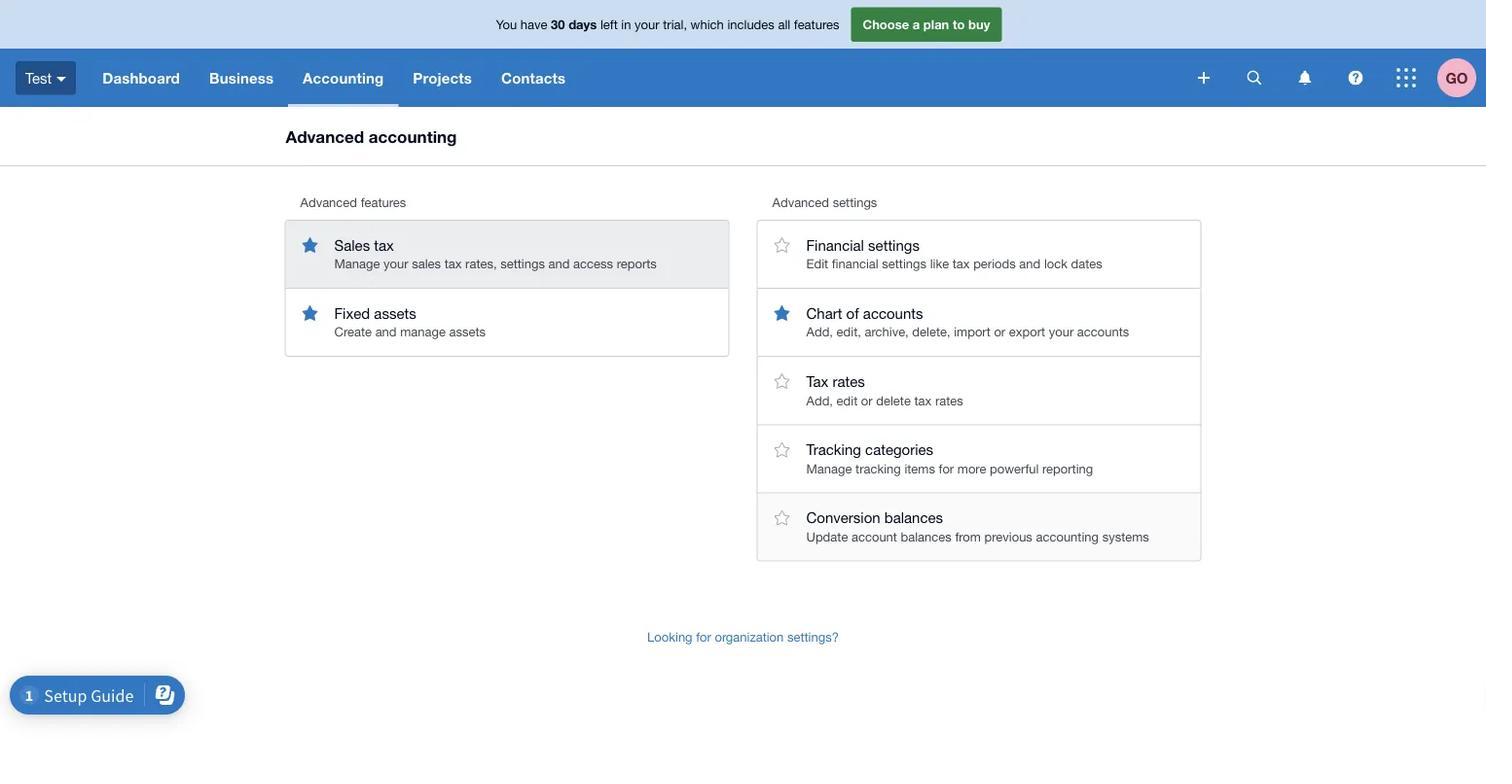 Task type: locate. For each thing, give the bounding box(es) containing it.
0 horizontal spatial rates
[[833, 373, 865, 390]]

tracking
[[806, 441, 861, 458]]

1 vertical spatial or
[[861, 393, 873, 408]]

add, inside tax rates add, edit or delete tax rates
[[806, 393, 833, 408]]

or inside 'chart of accounts add, edit, archive, delete, import or export your accounts'
[[994, 325, 1006, 340]]

your right in
[[635, 17, 659, 32]]

settings?
[[787, 630, 839, 645]]

0 horizontal spatial or
[[861, 393, 873, 408]]

have
[[520, 17, 547, 32]]

or right edit
[[861, 393, 873, 408]]

1 vertical spatial your
[[384, 257, 408, 272]]

banner
[[0, 0, 1486, 107]]

0 horizontal spatial assets
[[374, 305, 416, 322]]

advanced for advanced settings
[[772, 195, 829, 210]]

2 add, from the top
[[806, 393, 833, 408]]

plan
[[923, 17, 949, 32]]

0 horizontal spatial for
[[696, 630, 711, 645]]

0 vertical spatial for
[[939, 461, 954, 476]]

and
[[548, 257, 570, 272], [1019, 257, 1041, 272], [375, 325, 397, 340]]

lock
[[1044, 257, 1068, 272]]

accounts
[[863, 305, 923, 322], [1077, 325, 1129, 340]]

fixed
[[334, 305, 370, 322]]

sales tax manage your sales tax rates, settings and access reports
[[334, 236, 657, 272]]

0 horizontal spatial your
[[384, 257, 408, 272]]

0 vertical spatial manage
[[334, 257, 380, 272]]

tax right "sales"
[[444, 257, 462, 272]]

left
[[600, 17, 618, 32]]

0 vertical spatial accounts
[[863, 305, 923, 322]]

1 vertical spatial assets
[[449, 325, 486, 340]]

add, inside 'chart of accounts add, edit, archive, delete, import or export your accounts'
[[806, 325, 833, 340]]

1 vertical spatial manage
[[806, 461, 852, 476]]

tracking categories manage tracking items for more powerful reporting
[[806, 441, 1093, 476]]

features
[[794, 17, 839, 32], [361, 195, 406, 210]]

accounting left systems
[[1036, 529, 1099, 545]]

manage
[[334, 257, 380, 272], [806, 461, 852, 476]]

of
[[846, 305, 859, 322]]

navigation
[[88, 49, 1184, 107]]

1 vertical spatial accounts
[[1077, 325, 1129, 340]]

0 vertical spatial rates
[[833, 373, 865, 390]]

looking for organization settings? link
[[633, 619, 853, 658]]

balances left 'from'
[[901, 529, 952, 545]]

go button
[[1437, 49, 1486, 107]]

tax
[[374, 236, 394, 254], [444, 257, 462, 272], [953, 257, 970, 272], [914, 393, 932, 408]]

rates up edit
[[833, 373, 865, 390]]

1 horizontal spatial for
[[939, 461, 954, 476]]

accounts up archive,
[[863, 305, 923, 322]]

0 vertical spatial features
[[794, 17, 839, 32]]

tax right the sales
[[374, 236, 394, 254]]

in
[[621, 17, 631, 32]]

0 horizontal spatial features
[[361, 195, 406, 210]]

1 vertical spatial balances
[[901, 529, 952, 545]]

your left "sales"
[[384, 257, 408, 272]]

balances up account
[[884, 509, 943, 526]]

1 vertical spatial features
[[361, 195, 406, 210]]

1 horizontal spatial accounting
[[1036, 529, 1099, 545]]

update
[[806, 529, 848, 545]]

1 vertical spatial rates
[[935, 393, 963, 408]]

tax right delete
[[914, 393, 932, 408]]

accounting down the projects "popup button"
[[369, 126, 457, 146]]

accounts down dates
[[1077, 325, 1129, 340]]

advanced down accounting popup button
[[286, 126, 364, 146]]

1 vertical spatial for
[[696, 630, 711, 645]]

and inside financial settings edit financial settings like tax periods and lock dates
[[1019, 257, 1041, 272]]

1 horizontal spatial features
[[794, 17, 839, 32]]

or left export at the right of page
[[994, 325, 1006, 340]]

advanced up the sales
[[300, 195, 357, 210]]

looking for organization settings?
[[647, 630, 839, 645]]

manage inside sales tax manage your sales tax rates, settings and access reports
[[334, 257, 380, 272]]

assets right manage
[[449, 325, 486, 340]]

create
[[334, 325, 372, 340]]

organization
[[715, 630, 784, 645]]

accounting button
[[288, 49, 398, 107]]

2 horizontal spatial svg image
[[1397, 68, 1416, 88]]

for
[[939, 461, 954, 476], [696, 630, 711, 645]]

categories
[[865, 441, 933, 458]]

contacts button
[[487, 49, 580, 107]]

and left access
[[548, 257, 570, 272]]

2 horizontal spatial your
[[1049, 325, 1074, 340]]

your inside sales tax manage your sales tax rates, settings and access reports
[[384, 257, 408, 272]]

advanced up the financial
[[772, 195, 829, 210]]

2 horizontal spatial svg image
[[1299, 71, 1311, 85]]

add, down tax
[[806, 393, 833, 408]]

0 horizontal spatial manage
[[334, 257, 380, 272]]

balances
[[884, 509, 943, 526], [901, 529, 952, 545]]

chart of accounts add, edit, archive, delete, import or export your accounts
[[806, 305, 1129, 340]]

1 horizontal spatial manage
[[806, 461, 852, 476]]

assets up manage
[[374, 305, 416, 322]]

settings up financial
[[868, 236, 920, 254]]

advanced for advanced accounting
[[286, 126, 364, 146]]

0 horizontal spatial accounts
[[863, 305, 923, 322]]

manage
[[400, 325, 446, 340]]

tax right like at right
[[953, 257, 970, 272]]

manage inside tracking categories manage tracking items for more powerful reporting
[[806, 461, 852, 476]]

accounting
[[303, 69, 384, 87]]

or
[[994, 325, 1006, 340], [861, 393, 873, 408]]

1 horizontal spatial your
[[635, 17, 659, 32]]

advanced
[[286, 126, 364, 146], [300, 195, 357, 210], [772, 195, 829, 210]]

and inside sales tax manage your sales tax rates, settings and access reports
[[548, 257, 570, 272]]

features up the sales
[[361, 195, 406, 210]]

choose
[[863, 17, 909, 32]]

1 horizontal spatial accounts
[[1077, 325, 1129, 340]]

1 add, from the top
[[806, 325, 833, 340]]

assets
[[374, 305, 416, 322], [449, 325, 486, 340]]

rates
[[833, 373, 865, 390], [935, 393, 963, 408]]

advanced features
[[300, 195, 406, 210]]

0 horizontal spatial and
[[375, 325, 397, 340]]

your
[[635, 17, 659, 32], [384, 257, 408, 272], [1049, 325, 1074, 340]]

advanced for advanced features
[[300, 195, 357, 210]]

1 horizontal spatial and
[[548, 257, 570, 272]]

0 vertical spatial your
[[635, 17, 659, 32]]

settings
[[833, 195, 877, 210], [868, 236, 920, 254], [500, 257, 545, 272], [882, 257, 927, 272]]

manage down tracking
[[806, 461, 852, 476]]

features right all
[[794, 17, 839, 32]]

add,
[[806, 325, 833, 340], [806, 393, 833, 408]]

0 vertical spatial add,
[[806, 325, 833, 340]]

previous
[[984, 529, 1032, 545]]

reports
[[617, 257, 657, 272]]

svg image
[[1247, 71, 1262, 85], [1299, 71, 1311, 85], [1198, 72, 1210, 84]]

0 horizontal spatial svg image
[[57, 77, 66, 82]]

0 vertical spatial or
[[994, 325, 1006, 340]]

tax inside tax rates add, edit or delete tax rates
[[914, 393, 932, 408]]

for left more
[[939, 461, 954, 476]]

and for sales tax
[[548, 257, 570, 272]]

manage down the sales
[[334, 257, 380, 272]]

accounting
[[369, 126, 457, 146], [1036, 529, 1099, 545]]

1 horizontal spatial rates
[[935, 393, 963, 408]]

which
[[691, 17, 724, 32]]

1 vertical spatial add,
[[806, 393, 833, 408]]

your right export at the right of page
[[1049, 325, 1074, 340]]

svg image
[[1397, 68, 1416, 88], [1348, 71, 1363, 85], [57, 77, 66, 82]]

1 vertical spatial accounting
[[1036, 529, 1099, 545]]

0 vertical spatial assets
[[374, 305, 416, 322]]

rates right delete
[[935, 393, 963, 408]]

1 horizontal spatial or
[[994, 325, 1006, 340]]

settings inside sales tax manage your sales tax rates, settings and access reports
[[500, 257, 545, 272]]

navigation containing dashboard
[[88, 49, 1184, 107]]

and left lock
[[1019, 257, 1041, 272]]

test
[[25, 69, 52, 86]]

add, down chart
[[806, 325, 833, 340]]

rates,
[[465, 257, 497, 272]]

tax
[[806, 373, 828, 390]]

1 horizontal spatial svg image
[[1247, 71, 1262, 85]]

business
[[209, 69, 274, 87]]

systems
[[1102, 529, 1149, 545]]

and right create
[[375, 325, 397, 340]]

like
[[930, 257, 949, 272]]

financial settings edit financial settings like tax periods and lock dates
[[806, 236, 1103, 272]]

chart
[[806, 305, 842, 322]]

items
[[904, 461, 935, 476]]

2 vertical spatial your
[[1049, 325, 1074, 340]]

settings right "rates,"
[[500, 257, 545, 272]]

for right looking
[[696, 630, 711, 645]]

0 vertical spatial accounting
[[369, 126, 457, 146]]

2 horizontal spatial and
[[1019, 257, 1041, 272]]

import
[[954, 325, 991, 340]]



Task type: vqa. For each thing, say whether or not it's contained in the screenshot.


Task type: describe. For each thing, give the bounding box(es) containing it.
sales
[[412, 257, 441, 272]]

go
[[1446, 69, 1468, 87]]

fixed assets create and manage assets
[[334, 305, 486, 340]]

to
[[953, 17, 965, 32]]

periods
[[973, 257, 1016, 272]]

accounting inside conversion balances update account balances from previous accounting systems
[[1036, 529, 1099, 545]]

account
[[852, 529, 897, 545]]

looking
[[647, 630, 693, 645]]

dashboard
[[102, 69, 180, 87]]

sales
[[334, 236, 370, 254]]

settings left like at right
[[882, 257, 927, 272]]

1 horizontal spatial assets
[[449, 325, 486, 340]]

choose a plan to buy
[[863, 17, 990, 32]]

0 vertical spatial balances
[[884, 509, 943, 526]]

a
[[913, 17, 920, 32]]

powerful
[[990, 461, 1039, 476]]

days
[[569, 17, 597, 32]]

banner containing dashboard
[[0, 0, 1486, 107]]

conversion
[[806, 509, 880, 526]]

projects
[[413, 69, 472, 87]]

tracking
[[856, 461, 901, 476]]

all
[[778, 17, 790, 32]]

manage for tracking
[[806, 461, 852, 476]]

features inside banner
[[794, 17, 839, 32]]

buy
[[968, 17, 990, 32]]

financial
[[806, 236, 864, 254]]

contacts
[[501, 69, 566, 87]]

access
[[573, 257, 613, 272]]

for inside tracking categories manage tracking items for more powerful reporting
[[939, 461, 954, 476]]

edit
[[806, 257, 828, 272]]

delete
[[876, 393, 911, 408]]

you
[[496, 17, 517, 32]]

30
[[551, 17, 565, 32]]

financial
[[832, 257, 878, 272]]

projects button
[[398, 49, 487, 107]]

tax rates add, edit or delete tax rates
[[806, 373, 963, 408]]

manage for sales
[[334, 257, 380, 272]]

navigation inside banner
[[88, 49, 1184, 107]]

advanced settings
[[772, 195, 877, 210]]

reporting
[[1042, 461, 1093, 476]]

export
[[1009, 325, 1045, 340]]

settings up the financial
[[833, 195, 877, 210]]

test button
[[0, 49, 88, 107]]

business button
[[195, 49, 288, 107]]

0 horizontal spatial accounting
[[369, 126, 457, 146]]

includes
[[727, 17, 774, 32]]

0 horizontal spatial svg image
[[1198, 72, 1210, 84]]

edit,
[[837, 325, 861, 340]]

dates
[[1071, 257, 1103, 272]]

and for financial settings
[[1019, 257, 1041, 272]]

dashboard link
[[88, 49, 195, 107]]

from
[[955, 529, 981, 545]]

and inside "fixed assets create and manage assets"
[[375, 325, 397, 340]]

archive,
[[865, 325, 909, 340]]

edit
[[837, 393, 858, 408]]

your inside banner
[[635, 17, 659, 32]]

you have 30 days left in your trial, which includes all features
[[496, 17, 839, 32]]

conversion balances update account balances from previous accounting systems
[[806, 509, 1149, 545]]

tax inside financial settings edit financial settings like tax periods and lock dates
[[953, 257, 970, 272]]

or inside tax rates add, edit or delete tax rates
[[861, 393, 873, 408]]

your inside 'chart of accounts add, edit, archive, delete, import or export your accounts'
[[1049, 325, 1074, 340]]

svg image inside the test "popup button"
[[57, 77, 66, 82]]

more
[[957, 461, 986, 476]]

advanced accounting
[[286, 126, 457, 146]]

trial,
[[663, 17, 687, 32]]

delete,
[[912, 325, 950, 340]]

1 horizontal spatial svg image
[[1348, 71, 1363, 85]]



